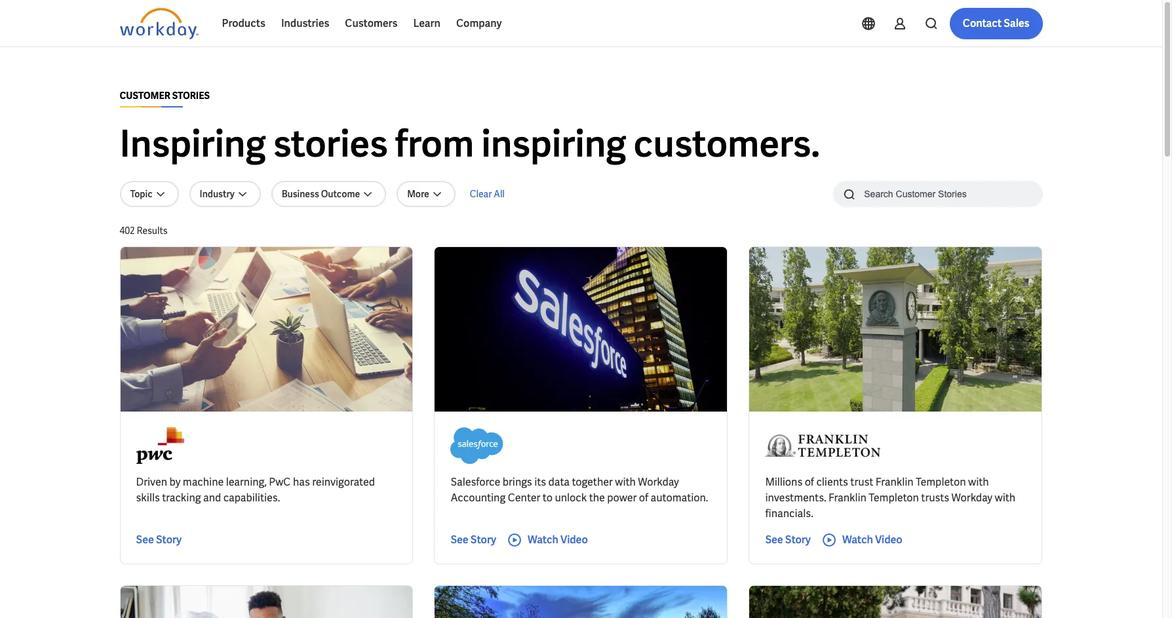 Task type: vqa. For each thing, say whether or not it's contained in the screenshot.
Nasdaq CFO Ann Dennison shares how unifying global financial and HCM data helps plan acquisitions and growth around the world.'s read blog
no



Task type: describe. For each thing, give the bounding box(es) containing it.
salesforce brings its data together with workday accounting center to unlock the power of automation.
[[451, 475, 709, 505]]

of inside 'salesforce brings its data together with workday accounting center to unlock the power of automation.'
[[639, 491, 649, 505]]

see story link for millions of clients trust franklin templeton with investments. franklin templeton trusts workday with financials.
[[766, 533, 811, 548]]

with inside 'salesforce brings its data together with workday accounting center to unlock the power of automation.'
[[615, 475, 636, 489]]

clear all
[[470, 188, 505, 200]]

center
[[508, 491, 541, 505]]

business outcome
[[282, 188, 360, 200]]

its
[[535, 475, 546, 489]]

watch video link for center
[[507, 533, 588, 548]]

products
[[222, 16, 266, 30]]

outcome
[[321, 188, 360, 200]]

and
[[203, 491, 221, 505]]

of inside millions of clients trust franklin templeton with investments. franklin templeton trusts workday with financials.
[[805, 475, 815, 489]]

watch video link for franklin
[[822, 533, 903, 548]]

0 vertical spatial templeton
[[916, 475, 966, 489]]

products button
[[214, 8, 273, 39]]

pricewaterhousecoopers global licensing services corporation (pwc) image
[[136, 428, 184, 464]]

machine
[[183, 475, 224, 489]]

millions of clients trust franklin templeton with investments. franklin templeton trusts workday with financials.
[[766, 475, 1016, 521]]

clients
[[817, 475, 849, 489]]

learning,
[[226, 475, 267, 489]]

automation.
[[651, 491, 709, 505]]

402
[[120, 225, 135, 237]]

402 results
[[120, 225, 168, 237]]

pwc
[[269, 475, 291, 489]]

more button
[[397, 181, 456, 207]]

to
[[543, 491, 553, 505]]

video for to
[[561, 533, 588, 547]]

topic button
[[120, 181, 179, 207]]

millions
[[766, 475, 803, 489]]

financials.
[[766, 507, 814, 521]]

customer
[[120, 90, 170, 102]]

stories
[[273, 120, 388, 168]]

see story link for salesforce brings its data together with workday accounting center to unlock the power of automation.
[[451, 533, 496, 548]]

workday inside 'salesforce brings its data together with workday accounting center to unlock the power of automation.'
[[638, 475, 679, 489]]

investments.
[[766, 491, 827, 505]]

capabilities.
[[223, 491, 280, 505]]

all
[[494, 188, 505, 200]]

trust
[[851, 475, 874, 489]]

tracking
[[162, 491, 201, 505]]

trusts
[[922, 491, 950, 505]]

unlock
[[555, 491, 587, 505]]

0 horizontal spatial franklin
[[829, 491, 867, 505]]

1 see story from the left
[[136, 533, 182, 547]]

story for millions of clients trust franklin templeton with investments. franklin templeton trusts workday with financials.
[[786, 533, 811, 547]]

learn button
[[406, 8, 449, 39]]

company button
[[449, 8, 510, 39]]

clear all button
[[466, 181, 509, 207]]

1 horizontal spatial with
[[969, 475, 989, 489]]

power
[[607, 491, 637, 505]]

see for salesforce brings its data together with workday accounting center to unlock the power of automation.
[[451, 533, 469, 547]]

1 story from the left
[[156, 533, 182, 547]]



Task type: locate. For each thing, give the bounding box(es) containing it.
industries
[[281, 16, 329, 30]]

watch down to
[[528, 533, 559, 547]]

brings
[[503, 475, 532, 489]]

watch video link
[[507, 533, 588, 548], [822, 533, 903, 548]]

1 horizontal spatial watch video link
[[822, 533, 903, 548]]

see story down the accounting
[[451, 533, 496, 547]]

driven by machine learning, pwc has reinvigorated skills tracking and capabilities.
[[136, 475, 375, 505]]

0 horizontal spatial of
[[639, 491, 649, 505]]

see story link down the accounting
[[451, 533, 496, 548]]

customer stories
[[120, 90, 210, 102]]

1 vertical spatial of
[[639, 491, 649, 505]]

by
[[170, 475, 181, 489]]

sales
[[1004, 16, 1030, 30]]

watch video for templeton
[[843, 533, 903, 547]]

story down tracking
[[156, 533, 182, 547]]

industry button
[[189, 181, 261, 207]]

2 horizontal spatial see story link
[[766, 533, 811, 548]]

watch for center
[[528, 533, 559, 547]]

2 horizontal spatial story
[[786, 533, 811, 547]]

customers.
[[634, 120, 820, 168]]

watch video link down to
[[507, 533, 588, 548]]

2 video from the left
[[875, 533, 903, 547]]

watch video link down millions of clients trust franklin templeton with investments. franklin templeton trusts workday with financials.
[[822, 533, 903, 548]]

watch video down to
[[528, 533, 588, 547]]

0 vertical spatial franklin
[[876, 475, 914, 489]]

1 horizontal spatial franklin
[[876, 475, 914, 489]]

2 watch video from the left
[[843, 533, 903, 547]]

0 horizontal spatial see story link
[[136, 533, 182, 548]]

video for templeton
[[875, 533, 903, 547]]

salesforce.com image
[[451, 428, 504, 464]]

results
[[137, 225, 168, 237]]

0 horizontal spatial watch video link
[[507, 533, 588, 548]]

2 horizontal spatial see
[[766, 533, 783, 547]]

of up investments.
[[805, 475, 815, 489]]

1 vertical spatial templeton
[[869, 491, 919, 505]]

reinvigorated
[[312, 475, 375, 489]]

templeton down trust
[[869, 491, 919, 505]]

watch video down millions of clients trust franklin templeton with investments. franklin templeton trusts workday with financials.
[[843, 533, 903, 547]]

of
[[805, 475, 815, 489], [639, 491, 649, 505]]

0 horizontal spatial workday
[[638, 475, 679, 489]]

see story for millions of clients trust franklin templeton with investments. franklin templeton trusts workday with financials.
[[766, 533, 811, 547]]

2 watch video link from the left
[[822, 533, 903, 548]]

1 horizontal spatial video
[[875, 533, 903, 547]]

workday
[[638, 475, 679, 489], [952, 491, 993, 505]]

the
[[589, 491, 605, 505]]

1 horizontal spatial story
[[471, 533, 496, 547]]

1 horizontal spatial workday
[[952, 491, 993, 505]]

2 see from the left
[[451, 533, 469, 547]]

0 horizontal spatial see
[[136, 533, 154, 547]]

see story link
[[136, 533, 182, 548], [451, 533, 496, 548], [766, 533, 811, 548]]

templeton up trusts
[[916, 475, 966, 489]]

1 horizontal spatial see story link
[[451, 533, 496, 548]]

2 see story from the left
[[451, 533, 496, 547]]

business outcome button
[[271, 181, 386, 207]]

go to the homepage image
[[120, 8, 198, 39]]

data
[[549, 475, 570, 489]]

0 horizontal spatial watch
[[528, 533, 559, 547]]

from
[[395, 120, 474, 168]]

0 horizontal spatial see story
[[136, 533, 182, 547]]

video
[[561, 533, 588, 547], [875, 533, 903, 547]]

clear
[[470, 188, 492, 200]]

2 horizontal spatial see story
[[766, 533, 811, 547]]

1 watch video from the left
[[528, 533, 588, 547]]

0 horizontal spatial watch video
[[528, 533, 588, 547]]

see story link down financials. on the right bottom of page
[[766, 533, 811, 548]]

watch for franklin
[[843, 533, 873, 547]]

0 vertical spatial of
[[805, 475, 815, 489]]

see story down financials. on the right bottom of page
[[766, 533, 811, 547]]

business
[[282, 188, 319, 200]]

see for millions of clients trust franklin templeton with investments. franklin templeton trusts workday with financials.
[[766, 533, 783, 547]]

driven
[[136, 475, 167, 489]]

video down millions of clients trust franklin templeton with investments. franklin templeton trusts workday with financials.
[[875, 533, 903, 547]]

2 see story link from the left
[[451, 533, 496, 548]]

franklin
[[876, 475, 914, 489], [829, 491, 867, 505]]

industry
[[200, 188, 235, 200]]

topic
[[130, 188, 153, 200]]

story for salesforce brings its data together with workday accounting center to unlock the power of automation.
[[471, 533, 496, 547]]

1 see story link from the left
[[136, 533, 182, 548]]

together
[[572, 475, 613, 489]]

stories
[[172, 90, 210, 102]]

0 horizontal spatial with
[[615, 475, 636, 489]]

customers button
[[337, 8, 406, 39]]

2 watch from the left
[[843, 533, 873, 547]]

company
[[456, 16, 502, 30]]

story down financials. on the right bottom of page
[[786, 533, 811, 547]]

watch down millions of clients trust franklin templeton with investments. franklin templeton trusts workday with financials.
[[843, 533, 873, 547]]

3 see story from the left
[[766, 533, 811, 547]]

contact sales
[[963, 16, 1030, 30]]

watch
[[528, 533, 559, 547], [843, 533, 873, 547]]

see story link down skills
[[136, 533, 182, 548]]

1 vertical spatial franklin
[[829, 491, 867, 505]]

of right power
[[639, 491, 649, 505]]

Search Customer Stories text field
[[857, 182, 1017, 205]]

see story for salesforce brings its data together with workday accounting center to unlock the power of automation.
[[451, 533, 496, 547]]

contact sales link
[[950, 8, 1043, 39]]

story
[[156, 533, 182, 547], [471, 533, 496, 547], [786, 533, 811, 547]]

franklin templeton companies, llc image
[[766, 428, 881, 464]]

inspiring stories from inspiring customers.
[[120, 120, 820, 168]]

see story
[[136, 533, 182, 547], [451, 533, 496, 547], [766, 533, 811, 547]]

3 story from the left
[[786, 533, 811, 547]]

inspiring
[[482, 120, 627, 168]]

see down financials. on the right bottom of page
[[766, 533, 783, 547]]

industries button
[[273, 8, 337, 39]]

see
[[136, 533, 154, 547], [451, 533, 469, 547], [766, 533, 783, 547]]

1 horizontal spatial of
[[805, 475, 815, 489]]

1 horizontal spatial see story
[[451, 533, 496, 547]]

1 video from the left
[[561, 533, 588, 547]]

has
[[293, 475, 310, 489]]

templeton
[[916, 475, 966, 489], [869, 491, 919, 505]]

3 see from the left
[[766, 533, 783, 547]]

1 see from the left
[[136, 533, 154, 547]]

story down the accounting
[[471, 533, 496, 547]]

see story down skills
[[136, 533, 182, 547]]

franklin down trust
[[829, 491, 867, 505]]

0 horizontal spatial video
[[561, 533, 588, 547]]

workday right trusts
[[952, 491, 993, 505]]

franklin right trust
[[876, 475, 914, 489]]

salesforce
[[451, 475, 501, 489]]

see down the accounting
[[451, 533, 469, 547]]

1 watch from the left
[[528, 533, 559, 547]]

watch video for to
[[528, 533, 588, 547]]

skills
[[136, 491, 160, 505]]

1 horizontal spatial watch
[[843, 533, 873, 547]]

2 horizontal spatial with
[[995, 491, 1016, 505]]

watch video
[[528, 533, 588, 547], [843, 533, 903, 547]]

workday up automation.
[[638, 475, 679, 489]]

3 see story link from the left
[[766, 533, 811, 548]]

0 vertical spatial workday
[[638, 475, 679, 489]]

inspiring
[[120, 120, 266, 168]]

more
[[407, 188, 429, 200]]

contact
[[963, 16, 1002, 30]]

0 horizontal spatial story
[[156, 533, 182, 547]]

1 vertical spatial workday
[[952, 491, 993, 505]]

1 horizontal spatial see
[[451, 533, 469, 547]]

learn
[[413, 16, 441, 30]]

video down unlock
[[561, 533, 588, 547]]

with
[[615, 475, 636, 489], [969, 475, 989, 489], [995, 491, 1016, 505]]

accounting
[[451, 491, 506, 505]]

workday inside millions of clients trust franklin templeton with investments. franklin templeton trusts workday with financials.
[[952, 491, 993, 505]]

2 story from the left
[[471, 533, 496, 547]]

see down skills
[[136, 533, 154, 547]]

customers
[[345, 16, 398, 30]]

1 horizontal spatial watch video
[[843, 533, 903, 547]]

1 watch video link from the left
[[507, 533, 588, 548]]



